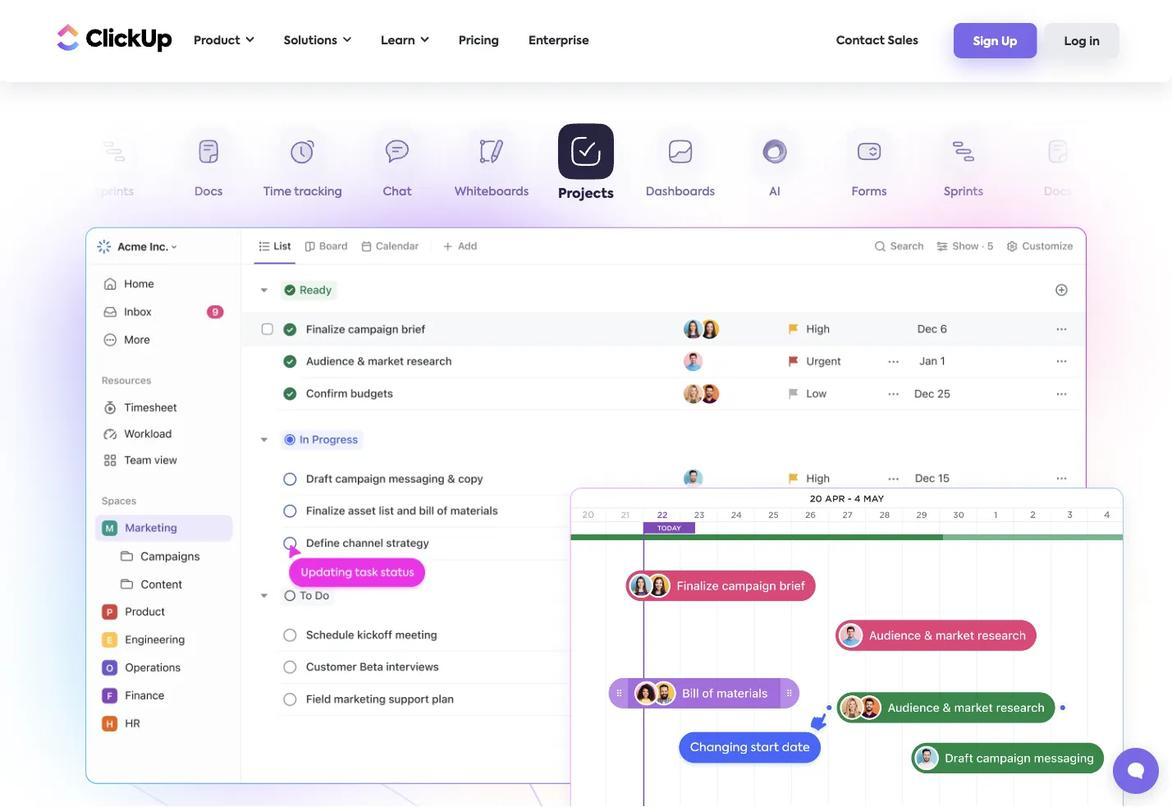Task type: vqa. For each thing, say whether or not it's contained in the screenshot.
TIME TRACKING Button
yes



Task type: describe. For each thing, give the bounding box(es) containing it.
2 forms button from the left
[[823, 129, 917, 205]]

2 sprints from the left
[[945, 186, 984, 198]]

1 forms from the left
[[2, 186, 37, 198]]

contact sales
[[837, 35, 919, 46]]

chat
[[383, 186, 412, 198]]

enterprise
[[529, 35, 590, 46]]

product button
[[186, 24, 263, 57]]

learn button
[[373, 24, 438, 57]]

projects image
[[550, 469, 1145, 807]]

1 docs button from the left
[[161, 129, 256, 205]]

docs for 2nd docs button from right
[[194, 186, 223, 198]]

dashboards
[[646, 186, 716, 198]]

time tracking
[[264, 186, 342, 198]]

log
[[1065, 36, 1087, 47]]

time for time tracking
[[264, 186, 292, 198]]

whiteboards
[[455, 186, 529, 198]]

solutions button
[[276, 24, 360, 57]]

pricing link
[[451, 24, 508, 57]]

ai
[[770, 186, 781, 198]]

sign up
[[974, 36, 1018, 47]]

sales
[[888, 35, 919, 46]]

time for time track
[[1114, 186, 1142, 198]]

1 sprints from the left
[[94, 186, 134, 198]]



Task type: locate. For each thing, give the bounding box(es) containing it.
contact sales link
[[828, 24, 927, 57]]

2 forms from the left
[[852, 186, 887, 198]]

docs for 1st docs button from the right
[[1045, 186, 1073, 198]]

log in
[[1065, 36, 1101, 47]]

time left tracking
[[264, 186, 292, 198]]

1 time from the left
[[264, 186, 292, 198]]

in
[[1090, 36, 1101, 47]]

tracking
[[294, 186, 342, 198]]

time
[[264, 186, 292, 198], [1114, 186, 1142, 198]]

0 horizontal spatial forms
[[2, 186, 37, 198]]

sprints button
[[67, 129, 161, 205], [917, 129, 1012, 205]]

2 docs button from the left
[[1012, 129, 1106, 205]]

2 time from the left
[[1114, 186, 1142, 198]]

1 horizontal spatial sprints button
[[917, 129, 1012, 205]]

log in link
[[1045, 23, 1120, 58]]

1 horizontal spatial time
[[1114, 186, 1142, 198]]

2 docs from the left
[[1045, 186, 1073, 198]]

0 horizontal spatial sprints
[[94, 186, 134, 198]]

track
[[1144, 186, 1173, 198]]

0 horizontal spatial sprints button
[[67, 129, 161, 205]]

0 horizontal spatial forms button
[[0, 129, 67, 205]]

1 horizontal spatial forms button
[[823, 129, 917, 205]]

sign up button
[[954, 23, 1038, 58]]

projects
[[559, 187, 614, 200]]

ai button
[[728, 129, 823, 205]]

dashboards button
[[634, 129, 728, 205]]

forms
[[2, 186, 37, 198], [852, 186, 887, 198]]

up
[[1002, 36, 1018, 47]]

time tracking button
[[256, 129, 350, 205]]

pricing
[[459, 35, 499, 46]]

contact
[[837, 35, 885, 46]]

forms button
[[0, 129, 67, 205], [823, 129, 917, 205]]

1 horizontal spatial docs button
[[1012, 129, 1106, 205]]

sprints
[[94, 186, 134, 198], [945, 186, 984, 198]]

sign
[[974, 36, 999, 47]]

time inside button
[[264, 186, 292, 198]]

1 horizontal spatial forms
[[852, 186, 887, 198]]

0 horizontal spatial time
[[264, 186, 292, 198]]

enterprise link
[[521, 24, 598, 57]]

solutions
[[284, 35, 338, 46]]

docs
[[194, 186, 223, 198], [1045, 186, 1073, 198]]

chat button
[[350, 129, 445, 205]]

1 sprints button from the left
[[67, 129, 161, 205]]

time track
[[1114, 186, 1173, 198]]

1 horizontal spatial sprints
[[945, 186, 984, 198]]

time track button
[[1106, 129, 1173, 205]]

1 forms button from the left
[[0, 129, 67, 205]]

time left track
[[1114, 186, 1142, 198]]

docs button
[[161, 129, 256, 205], [1012, 129, 1106, 205]]

1 horizontal spatial docs
[[1045, 186, 1073, 198]]

whiteboards button
[[445, 129, 539, 205]]

learn
[[381, 35, 415, 46]]

projects button
[[539, 123, 634, 205]]

0 horizontal spatial docs
[[194, 186, 223, 198]]

1 docs from the left
[[194, 186, 223, 198]]

clickup image
[[53, 22, 172, 53]]

0 horizontal spatial docs button
[[161, 129, 256, 205]]

2 sprints button from the left
[[917, 129, 1012, 205]]

time inside button
[[1114, 186, 1142, 198]]

product
[[194, 35, 240, 46]]



